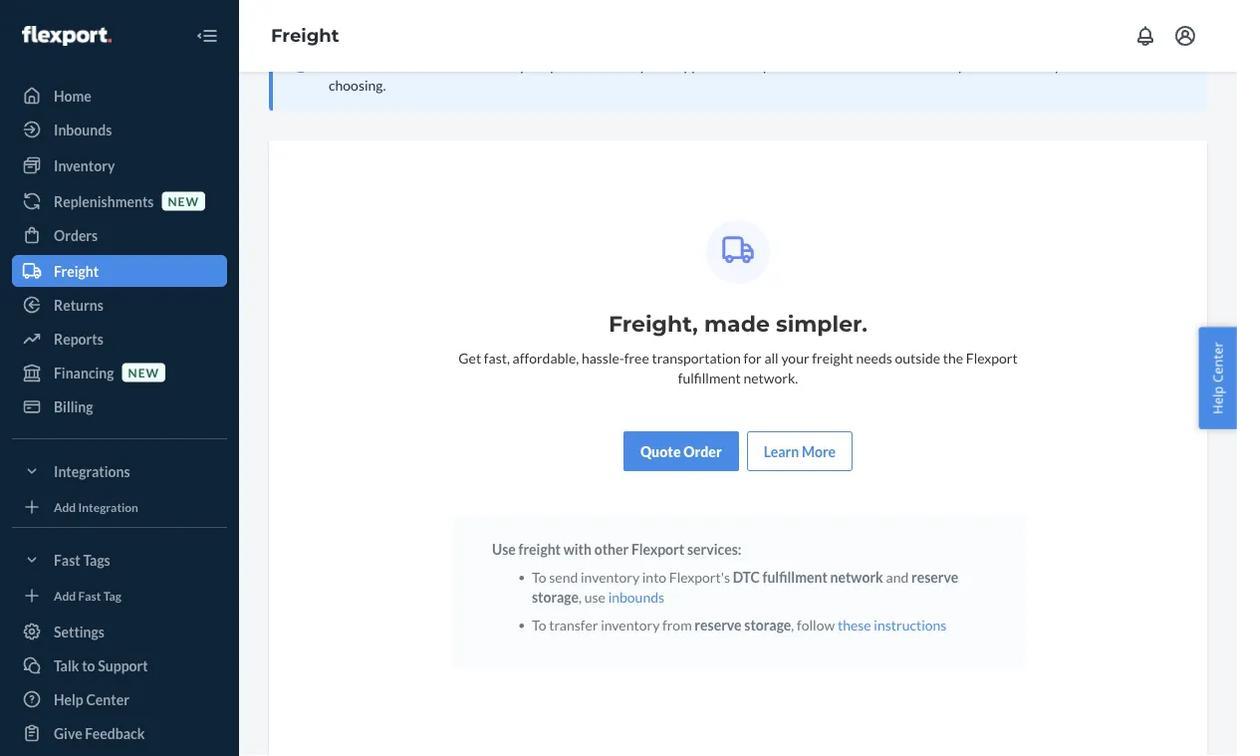 Task type: vqa. For each thing, say whether or not it's contained in the screenshot.
the right reserve
yes



Task type: describe. For each thing, give the bounding box(es) containing it.
get
[[459, 349, 481, 366]]

1 vertical spatial help center
[[54, 691, 129, 708]]

quote
[[640, 443, 681, 460]]

send
[[549, 568, 578, 585]]

be
[[365, 56, 380, 73]]

services:
[[687, 540, 742, 557]]

add integration link
[[12, 495, 227, 519]]

feedback
[[85, 725, 145, 742]]

with
[[564, 540, 592, 557]]

storage inside the reserve storage
[[532, 588, 579, 605]]

your right "of"
[[1054, 56, 1082, 73]]

affordable,
[[513, 349, 579, 366]]

into
[[642, 568, 667, 585]]

flexport's
[[669, 568, 730, 585]]

inventory link
[[12, 149, 227, 181]]

help center link
[[12, 683, 227, 715]]

inventory for transfer
[[601, 616, 660, 633]]

reports
[[54, 330, 103, 347]]

fulfillment
[[801, 56, 867, 73]]

freight, made simpler.
[[609, 310, 868, 337]]

to send inventory into flexport's dtc fulfillment network and
[[532, 568, 911, 585]]

0 horizontal spatial center
[[86, 691, 129, 708]]

transfer
[[549, 616, 598, 633]]

home link
[[12, 80, 227, 112]]

book
[[1121, 54, 1154, 71]]

1 vertical spatial freight
[[518, 540, 561, 557]]

integrations button
[[12, 455, 227, 487]]

help center inside button
[[1209, 342, 1227, 414]]

center inside button
[[1209, 342, 1227, 383]]

you'll
[[329, 56, 362, 73]]

replenishments
[[54, 193, 154, 210]]

open account menu image
[[1173, 24, 1197, 48]]

help center button
[[1199, 327, 1237, 429]]

needs
[[856, 349, 892, 366]]

new for replenishments
[[168, 194, 199, 208]]

to for to transfer inventory from reserve storage , follow these instructions
[[532, 616, 546, 633]]

made
[[704, 310, 770, 337]]

inbounds
[[54, 121, 112, 138]]

integration
[[78, 499, 138, 514]]

outside
[[895, 349, 940, 366]]

dtc
[[733, 568, 760, 585]]

transportation
[[652, 349, 741, 366]]

0 vertical spatial freight
[[271, 25, 339, 46]]

these
[[838, 616, 871, 633]]

network
[[830, 568, 883, 585]]

0 horizontal spatial freight
[[54, 262, 99, 279]]

settings
[[54, 623, 105, 640]]

close navigation image
[[195, 24, 219, 48]]

flexport logo image
[[22, 26, 111, 46]]

integrations
[[54, 463, 130, 480]]

learn more link
[[747, 431, 853, 471]]

billing
[[54, 398, 93, 415]]

freight inside get fast, affordable, hassle-free transportation for all your freight needs outside the flexport fulfillment network.
[[812, 349, 853, 366]]

simpler.
[[776, 310, 868, 337]]

use
[[492, 540, 516, 557]]

inventory
[[54, 157, 115, 174]]

for
[[744, 349, 762, 366]]

add for add fast tag
[[54, 588, 76, 603]]

to inside button
[[82, 657, 95, 674]]

1 horizontal spatial storage
[[744, 616, 791, 633]]

add for add integration
[[54, 499, 76, 514]]

all
[[764, 349, 779, 366]]

talk to support button
[[12, 649, 227, 681]]

fast tags
[[54, 551, 110, 568]]

0 horizontal spatial reserve
[[695, 616, 742, 633]]

, use inbounds
[[579, 588, 665, 605]]

from inside you'll be able to book and track your products from your supplier to flexport's fulfillment network or any destination of your choosing.
[[607, 56, 637, 73]]

financing
[[54, 364, 114, 381]]

learn more
[[764, 443, 836, 460]]

inbounds button
[[608, 587, 665, 607]]

give feedback button
[[12, 717, 227, 749]]

quote order
[[640, 443, 722, 460]]

orders
[[54, 227, 98, 244]]

order
[[684, 443, 722, 460]]

the
[[943, 349, 963, 366]]

give feedback
[[54, 725, 145, 742]]

use
[[584, 588, 606, 605]]

you'll be able to book and track your products from your supplier to flexport's fulfillment network or any destination of your choosing.
[[329, 56, 1082, 93]]

returns
[[54, 296, 103, 313]]

open notifications image
[[1134, 24, 1158, 48]]

learn
[[764, 443, 799, 460]]

destination
[[967, 56, 1036, 73]]

settings link
[[12, 616, 227, 647]]

add integration
[[54, 499, 138, 514]]

products
[[550, 56, 604, 73]]

get fast, affordable, hassle-free transportation for all your freight needs outside the flexport fulfillment network.
[[459, 349, 1018, 386]]



Task type: locate. For each thing, give the bounding box(es) containing it.
0 horizontal spatial freight link
[[12, 255, 227, 287]]

fast left tag
[[78, 588, 101, 603]]

freight
[[812, 349, 853, 366], [518, 540, 561, 557]]

0 vertical spatial center
[[1209, 342, 1227, 383]]

flexport inside get fast, affordable, hassle-free transportation for all your freight needs outside the flexport fulfillment network.
[[966, 349, 1018, 366]]

from down inbounds button on the bottom of the page
[[662, 616, 692, 633]]

freight up returns
[[54, 262, 99, 279]]

1 horizontal spatial fulfillment
[[763, 568, 828, 585]]

supplier
[[670, 56, 719, 73]]

freight up "you'll"
[[271, 25, 339, 46]]

now
[[1157, 54, 1183, 71]]

1 horizontal spatial new
[[168, 194, 199, 208]]

and
[[460, 56, 482, 73], [886, 568, 909, 585]]

1 to from the top
[[532, 568, 546, 585]]

talk
[[54, 657, 79, 674]]

,
[[579, 588, 582, 605], [791, 616, 794, 633]]

your inside get fast, affordable, hassle-free transportation for all your freight needs outside the flexport fulfillment network.
[[781, 349, 809, 366]]

inventory for send
[[581, 568, 640, 585]]

1 horizontal spatial reserve
[[911, 568, 958, 585]]

freight down simpler.
[[812, 349, 853, 366]]

0 vertical spatial from
[[607, 56, 637, 73]]

other
[[594, 540, 629, 557]]

add left integration
[[54, 499, 76, 514]]

to transfer inventory from reserve storage , follow these instructions
[[532, 616, 947, 633]]

reserve up instructions
[[911, 568, 958, 585]]

from
[[607, 56, 637, 73], [662, 616, 692, 633]]

1 vertical spatial storage
[[744, 616, 791, 633]]

1 horizontal spatial from
[[662, 616, 692, 633]]

0 horizontal spatial fulfillment
[[678, 369, 741, 386]]

these instructions button
[[838, 615, 947, 635]]

choosing.
[[329, 76, 386, 93]]

1 horizontal spatial freight link
[[271, 25, 339, 46]]

0 vertical spatial new
[[168, 194, 199, 208]]

flexport up into
[[631, 540, 685, 557]]

0 horizontal spatial ,
[[579, 588, 582, 605]]

1 horizontal spatial and
[[886, 568, 909, 585]]

freight link
[[271, 25, 339, 46], [12, 255, 227, 287]]

to right talk
[[82, 657, 95, 674]]

billing link
[[12, 390, 227, 422]]

1 horizontal spatial center
[[1209, 342, 1227, 383]]

storage down the reserve storage in the bottom of the page
[[744, 616, 791, 633]]

fulfillment inside get fast, affordable, hassle-free transportation for all your freight needs outside the flexport fulfillment network.
[[678, 369, 741, 386]]

instructions
[[874, 616, 947, 633]]

reserve inside the reserve storage
[[911, 568, 958, 585]]

your left supplier on the top right of the page
[[639, 56, 667, 73]]

reserve
[[911, 568, 958, 585], [695, 616, 742, 633]]

2 add from the top
[[54, 588, 76, 603]]

follow
[[797, 616, 835, 633]]

learn more button
[[764, 441, 836, 461]]

give
[[54, 725, 82, 742]]

track
[[485, 56, 517, 73]]

1 vertical spatial ,
[[791, 616, 794, 633]]

reports link
[[12, 323, 227, 355]]

fulfillment right dtc
[[763, 568, 828, 585]]

freight
[[271, 25, 339, 46], [54, 262, 99, 279]]

fast,
[[484, 349, 510, 366]]

fast inside dropdown button
[[54, 551, 80, 568]]

fulfillment down transportation
[[678, 369, 741, 386]]

0 vertical spatial ,
[[579, 588, 582, 605]]

to right supplier on the top right of the page
[[722, 56, 735, 73]]

inbounds link
[[12, 114, 227, 145]]

help inside help center button
[[1209, 386, 1227, 414]]

1 vertical spatial fast
[[78, 588, 101, 603]]

0 vertical spatial to
[[532, 568, 546, 585]]

add
[[54, 499, 76, 514], [54, 588, 76, 603]]

1 vertical spatial from
[[662, 616, 692, 633]]

flexport
[[966, 349, 1018, 366], [631, 540, 685, 557]]

your
[[519, 56, 547, 73], [639, 56, 667, 73], [1054, 56, 1082, 73], [781, 349, 809, 366]]

freight right use
[[518, 540, 561, 557]]

to
[[532, 568, 546, 585], [532, 616, 546, 633]]

0 horizontal spatial freight
[[518, 540, 561, 557]]

1 vertical spatial inventory
[[601, 616, 660, 633]]

1 horizontal spatial help
[[1209, 386, 1227, 414]]

and inside you'll be able to book and track your products from your supplier to flexport's fulfillment network or any destination of your choosing.
[[460, 56, 482, 73]]

1 vertical spatial and
[[886, 568, 909, 585]]

1 vertical spatial help
[[54, 691, 83, 708]]

help inside help center link
[[54, 691, 83, 708]]

0 horizontal spatial flexport
[[631, 540, 685, 557]]

freight link up returns link
[[12, 255, 227, 287]]

fast tags button
[[12, 544, 227, 576]]

0 vertical spatial inventory
[[581, 568, 640, 585]]

and right "book" at the left top of the page
[[460, 56, 482, 73]]

freight link up "you'll"
[[271, 25, 339, 46]]

, left use in the bottom of the page
[[579, 588, 582, 605]]

more
[[802, 443, 836, 460]]

1 horizontal spatial freight
[[812, 349, 853, 366]]

, left follow
[[791, 616, 794, 633]]

1 vertical spatial center
[[86, 691, 129, 708]]

talk to support
[[54, 657, 148, 674]]

1 vertical spatial flexport
[[631, 540, 685, 557]]

quote order button
[[623, 431, 739, 471]]

1 horizontal spatial freight
[[271, 25, 339, 46]]

1 vertical spatial freight
[[54, 262, 99, 279]]

fast left tags
[[54, 551, 80, 568]]

use freight with other flexport services:
[[492, 540, 742, 557]]

your right track on the top left
[[519, 56, 547, 73]]

fast
[[54, 551, 80, 568], [78, 588, 101, 603]]

1 horizontal spatial help center
[[1209, 342, 1227, 414]]

0 vertical spatial storage
[[532, 588, 579, 605]]

0 vertical spatial and
[[460, 56, 482, 73]]

inventory up the ", use inbounds"
[[581, 568, 640, 585]]

0 horizontal spatial storage
[[532, 588, 579, 605]]

0 horizontal spatial to
[[82, 657, 95, 674]]

1 horizontal spatial ,
[[791, 616, 794, 633]]

flexport's
[[738, 56, 798, 73]]

tags
[[83, 551, 110, 568]]

2 to from the top
[[532, 616, 546, 633]]

to left send
[[532, 568, 546, 585]]

1 vertical spatial new
[[128, 365, 159, 379]]

or
[[927, 56, 940, 73]]

flexport right "the"
[[966, 349, 1018, 366]]

to left transfer
[[532, 616, 546, 633]]

1 vertical spatial freight link
[[12, 255, 227, 287]]

0 horizontal spatial new
[[128, 365, 159, 379]]

1 horizontal spatial flexport
[[966, 349, 1018, 366]]

help
[[1209, 386, 1227, 414], [54, 691, 83, 708]]

and right network
[[886, 568, 909, 585]]

0 horizontal spatial help
[[54, 691, 83, 708]]

help center
[[1209, 342, 1227, 414], [54, 691, 129, 708]]

freight,
[[609, 310, 698, 337]]

1 vertical spatial to
[[532, 616, 546, 633]]

1 vertical spatial fulfillment
[[763, 568, 828, 585]]

free
[[624, 349, 649, 366]]

returns link
[[12, 289, 227, 321]]

inventory down inbounds button on the bottom of the page
[[601, 616, 660, 633]]

orders link
[[12, 219, 227, 251]]

0 horizontal spatial from
[[607, 56, 637, 73]]

hassle-
[[582, 349, 624, 366]]

2 horizontal spatial to
[[722, 56, 735, 73]]

of
[[1039, 56, 1051, 73]]

from right products
[[607, 56, 637, 73]]

any
[[943, 56, 964, 73]]

add fast tag
[[54, 588, 121, 603]]

1 horizontal spatial to
[[411, 56, 424, 73]]

book now
[[1121, 54, 1183, 71]]

1 vertical spatial add
[[54, 588, 76, 603]]

0 vertical spatial fast
[[54, 551, 80, 568]]

home
[[54, 87, 91, 104]]

0 vertical spatial fulfillment
[[678, 369, 741, 386]]

0 vertical spatial help center
[[1209, 342, 1227, 414]]

0 horizontal spatial and
[[460, 56, 482, 73]]

network.
[[744, 369, 798, 386]]

0 vertical spatial freight link
[[271, 25, 339, 46]]

support
[[98, 657, 148, 674]]

new for financing
[[128, 365, 159, 379]]

0 vertical spatial flexport
[[966, 349, 1018, 366]]

add up settings
[[54, 588, 76, 603]]

0 horizontal spatial help center
[[54, 691, 129, 708]]

storage down send
[[532, 588, 579, 605]]

new up "orders" link
[[168, 194, 199, 208]]

reserve down the reserve storage in the bottom of the page
[[695, 616, 742, 633]]

tag
[[103, 588, 121, 603]]

0 vertical spatial reserve
[[911, 568, 958, 585]]

inbounds
[[608, 588, 665, 605]]

your right all
[[781, 349, 809, 366]]

0 vertical spatial add
[[54, 499, 76, 514]]

to for to send inventory into flexport's dtc fulfillment network and
[[532, 568, 546, 585]]

inventory
[[581, 568, 640, 585], [601, 616, 660, 633]]

book
[[427, 56, 457, 73]]

new down reports link
[[128, 365, 159, 379]]

1 vertical spatial reserve
[[695, 616, 742, 633]]

1 add from the top
[[54, 499, 76, 514]]

fulfillment
[[678, 369, 741, 386], [763, 568, 828, 585]]

able
[[382, 56, 408, 73]]

book now button
[[1121, 53, 1183, 73]]

to right able
[[411, 56, 424, 73]]

network
[[869, 56, 924, 73]]

0 vertical spatial freight
[[812, 349, 853, 366]]

reserve storage
[[532, 568, 958, 605]]

center
[[1209, 342, 1227, 383], [86, 691, 129, 708]]

0 vertical spatial help
[[1209, 386, 1227, 414]]



